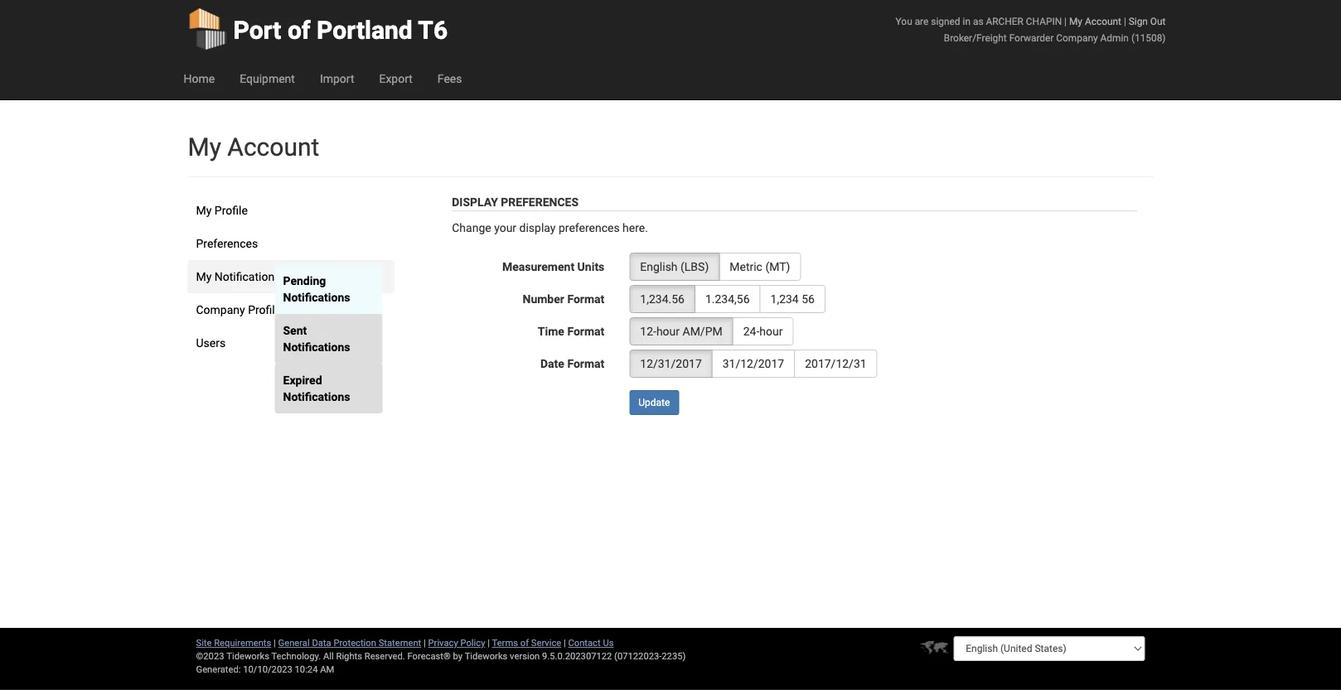 Task type: vqa. For each thing, say whether or not it's contained in the screenshot.
by
yes



Task type: describe. For each thing, give the bounding box(es) containing it.
version
[[510, 651, 540, 662]]

general
[[278, 638, 310, 649]]

24-
[[743, 324, 759, 338]]

12-
[[640, 324, 656, 338]]

english
[[640, 260, 678, 274]]

expired notifications
[[283, 373, 350, 404]]

9.5.0.202307122
[[542, 651, 612, 662]]

site
[[196, 638, 212, 649]]

my inside you are signed in as archer chapin | my account | sign out broker/freight forwarder company admin (11508)
[[1069, 15, 1082, 27]]

profile for company profile
[[248, 303, 281, 317]]

©2023 tideworks
[[196, 651, 269, 662]]

english (lbs)
[[640, 260, 709, 274]]

1,234
[[770, 292, 799, 306]]

sent
[[283, 324, 307, 337]]

(07122023-
[[614, 651, 662, 662]]

| left sign
[[1124, 15, 1126, 27]]

pending
[[283, 274, 326, 288]]

rights
[[336, 651, 362, 662]]

expired
[[283, 373, 322, 387]]

equipment button
[[227, 58, 307, 99]]

10:24
[[295, 664, 318, 675]]

31/12/2017
[[723, 357, 784, 370]]

display
[[452, 195, 498, 209]]

broker/freight
[[944, 32, 1007, 44]]

statement
[[379, 638, 421, 649]]

notifications for pending
[[283, 291, 350, 304]]

protection
[[334, 638, 376, 649]]

sign out link
[[1129, 15, 1166, 27]]

am/pm
[[683, 324, 723, 338]]

2017/12/31
[[805, 357, 867, 370]]

us
[[603, 638, 614, 649]]

contact
[[568, 638, 601, 649]]

| left the general
[[274, 638, 276, 649]]

port of portland t6 link
[[188, 0, 448, 58]]

port
[[233, 15, 281, 45]]

metric
[[730, 260, 762, 274]]

0 horizontal spatial company
[[196, 303, 245, 317]]

units
[[577, 260, 604, 274]]

account inside you are signed in as archer chapin | my account | sign out broker/freight forwarder company admin (11508)
[[1085, 15, 1121, 27]]

t6
[[418, 15, 448, 45]]

56
[[802, 292, 815, 306]]

of inside site requirements | general data protection statement | privacy policy | terms of service | contact us ©2023 tideworks technology. all rights reserved. forecast® by tideworks version 9.5.0.202307122 (07122023-2235) generated: 10/10/2023 10:24 am
[[520, 638, 529, 649]]

date
[[540, 357, 564, 370]]

by
[[453, 651, 463, 662]]

2235)
[[662, 651, 686, 662]]

admin
[[1100, 32, 1129, 44]]

measurement units
[[502, 260, 604, 274]]

12/31/2017
[[640, 357, 702, 370]]

notifications for sent
[[283, 340, 350, 354]]

format for number format
[[567, 292, 604, 306]]

company inside you are signed in as archer chapin | my account | sign out broker/freight forwarder company admin (11508)
[[1056, 32, 1098, 44]]

0 horizontal spatial preferences
[[196, 237, 258, 250]]

number
[[523, 292, 564, 306]]

hour for 24-
[[759, 324, 783, 338]]

hour for 12-
[[656, 324, 680, 338]]

0 horizontal spatial account
[[227, 132, 319, 162]]

company profile
[[196, 303, 281, 317]]

my profile
[[196, 203, 248, 217]]

terms of service link
[[492, 638, 561, 649]]

| up 9.5.0.202307122
[[564, 638, 566, 649]]

portland
[[317, 15, 413, 45]]

| right "chapin"
[[1064, 15, 1067, 27]]

display preferences
[[452, 195, 579, 209]]

24-hour
[[743, 324, 783, 338]]

sign
[[1129, 15, 1148, 27]]

users
[[196, 336, 226, 350]]

privacy
[[428, 638, 458, 649]]

number format
[[523, 292, 604, 306]]

you
[[896, 15, 912, 27]]

my notifications
[[196, 270, 280, 283]]

pending notifications
[[283, 274, 350, 304]]

change your display preferences here.
[[452, 221, 648, 235]]

(11508)
[[1131, 32, 1166, 44]]



Task type: locate. For each thing, give the bounding box(es) containing it.
my for my profile
[[196, 203, 212, 217]]

account up admin
[[1085, 15, 1121, 27]]

equipment
[[240, 72, 295, 85]]

1 vertical spatial format
[[567, 324, 604, 338]]

|
[[1064, 15, 1067, 27], [1124, 15, 1126, 27], [274, 638, 276, 649], [424, 638, 426, 649], [488, 638, 490, 649], [564, 638, 566, 649]]

data
[[312, 638, 331, 649]]

1 horizontal spatial account
[[1085, 15, 1121, 27]]

my up company profile
[[196, 270, 212, 283]]

company up the users
[[196, 303, 245, 317]]

date format
[[540, 357, 604, 370]]

(mt)
[[765, 260, 790, 274]]

| up tideworks
[[488, 638, 490, 649]]

my account link
[[1069, 15, 1121, 27]]

notifications down pending
[[283, 291, 350, 304]]

as
[[973, 15, 983, 27]]

your
[[494, 221, 516, 235]]

format right time
[[567, 324, 604, 338]]

fees
[[438, 72, 462, 85]]

notifications for my
[[215, 270, 280, 283]]

hour up the '12/31/2017'
[[656, 324, 680, 338]]

1,234.56
[[640, 292, 685, 306]]

in
[[963, 15, 971, 27]]

company
[[1056, 32, 1098, 44], [196, 303, 245, 317]]

(lbs)
[[681, 260, 709, 274]]

you are signed in as archer chapin | my account | sign out broker/freight forwarder company admin (11508)
[[896, 15, 1166, 44]]

1.234,56
[[705, 292, 750, 306]]

import button
[[307, 58, 367, 99]]

1 horizontal spatial hour
[[759, 324, 783, 338]]

archer
[[986, 15, 1024, 27]]

of up "version"
[[520, 638, 529, 649]]

update
[[638, 397, 670, 409]]

notifications up company profile
[[215, 270, 280, 283]]

preferences up display
[[501, 195, 579, 209]]

profile for my profile
[[215, 203, 248, 217]]

12-hour am/pm
[[640, 324, 723, 338]]

0 vertical spatial account
[[1085, 15, 1121, 27]]

1 vertical spatial preferences
[[196, 237, 258, 250]]

chapin
[[1026, 15, 1062, 27]]

service
[[531, 638, 561, 649]]

site requirements | general data protection statement | privacy policy | terms of service | contact us ©2023 tideworks technology. all rights reserved. forecast® by tideworks version 9.5.0.202307122 (07122023-2235) generated: 10/10/2023 10:24 am
[[196, 638, 686, 675]]

0 vertical spatial format
[[567, 292, 604, 306]]

are
[[915, 15, 929, 27]]

generated:
[[196, 664, 241, 675]]

of right port
[[288, 15, 311, 45]]

forwarder
[[1009, 32, 1054, 44]]

update button
[[629, 390, 679, 415]]

change
[[452, 221, 491, 235]]

0 horizontal spatial profile
[[215, 203, 248, 217]]

hour
[[656, 324, 680, 338], [759, 324, 783, 338]]

sent notifications
[[283, 324, 350, 354]]

1 vertical spatial account
[[227, 132, 319, 162]]

hour down the 1,234
[[759, 324, 783, 338]]

2 format from the top
[[567, 324, 604, 338]]

10/10/2023
[[243, 664, 292, 675]]

0 vertical spatial profile
[[215, 203, 248, 217]]

export
[[379, 72, 413, 85]]

1 horizontal spatial preferences
[[501, 195, 579, 209]]

format for date format
[[567, 357, 604, 370]]

terms
[[492, 638, 518, 649]]

port of portland t6
[[233, 15, 448, 45]]

1 hour from the left
[[656, 324, 680, 338]]

home button
[[171, 58, 227, 99]]

fees button
[[425, 58, 475, 99]]

notifications
[[215, 270, 280, 283], [283, 291, 350, 304], [283, 340, 350, 354], [283, 390, 350, 404]]

signed
[[931, 15, 960, 27]]

my up my notifications
[[196, 203, 212, 217]]

general data protection statement link
[[278, 638, 421, 649]]

technology.
[[271, 651, 321, 662]]

profile down my notifications
[[248, 303, 281, 317]]

tideworks
[[465, 651, 508, 662]]

company down "my account" link
[[1056, 32, 1098, 44]]

preferences
[[501, 195, 579, 209], [196, 237, 258, 250]]

1 vertical spatial of
[[520, 638, 529, 649]]

format for time format
[[567, 324, 604, 338]]

format down units on the top left
[[567, 292, 604, 306]]

of
[[288, 15, 311, 45], [520, 638, 529, 649]]

out
[[1150, 15, 1166, 27]]

1 horizontal spatial profile
[[248, 303, 281, 317]]

1 vertical spatial profile
[[248, 303, 281, 317]]

time format
[[538, 324, 604, 338]]

preferences down my profile
[[196, 237, 258, 250]]

preferences
[[559, 221, 620, 235]]

my for my notifications
[[196, 270, 212, 283]]

profile
[[215, 203, 248, 217], [248, 303, 281, 317]]

my right "chapin"
[[1069, 15, 1082, 27]]

privacy policy link
[[428, 638, 485, 649]]

reserved.
[[364, 651, 405, 662]]

notifications down sent
[[283, 340, 350, 354]]

my
[[1069, 15, 1082, 27], [188, 132, 221, 162], [196, 203, 212, 217], [196, 270, 212, 283]]

here.
[[623, 221, 648, 235]]

| up forecast®
[[424, 638, 426, 649]]

notifications down expired
[[283, 390, 350, 404]]

notifications for expired
[[283, 390, 350, 404]]

measurement
[[502, 260, 574, 274]]

import
[[320, 72, 354, 85]]

1 horizontal spatial of
[[520, 638, 529, 649]]

time
[[538, 324, 564, 338]]

profile up my notifications
[[215, 203, 248, 217]]

0 horizontal spatial hour
[[656, 324, 680, 338]]

format right date
[[567, 357, 604, 370]]

my up my profile
[[188, 132, 221, 162]]

1 vertical spatial company
[[196, 303, 245, 317]]

0 vertical spatial preferences
[[501, 195, 579, 209]]

forecast®
[[407, 651, 451, 662]]

3 format from the top
[[567, 357, 604, 370]]

my for my account
[[188, 132, 221, 162]]

export button
[[367, 58, 425, 99]]

requirements
[[214, 638, 271, 649]]

1,234 56
[[770, 292, 815, 306]]

0 vertical spatial of
[[288, 15, 311, 45]]

0 vertical spatial company
[[1056, 32, 1098, 44]]

policy
[[460, 638, 485, 649]]

display
[[519, 221, 556, 235]]

home
[[184, 72, 215, 85]]

1 format from the top
[[567, 292, 604, 306]]

0 horizontal spatial of
[[288, 15, 311, 45]]

all
[[323, 651, 334, 662]]

my account
[[188, 132, 319, 162]]

1 horizontal spatial company
[[1056, 32, 1098, 44]]

am
[[320, 664, 334, 675]]

2 vertical spatial format
[[567, 357, 604, 370]]

2 hour from the left
[[759, 324, 783, 338]]

account down equipment popup button
[[227, 132, 319, 162]]

site requirements link
[[196, 638, 271, 649]]



